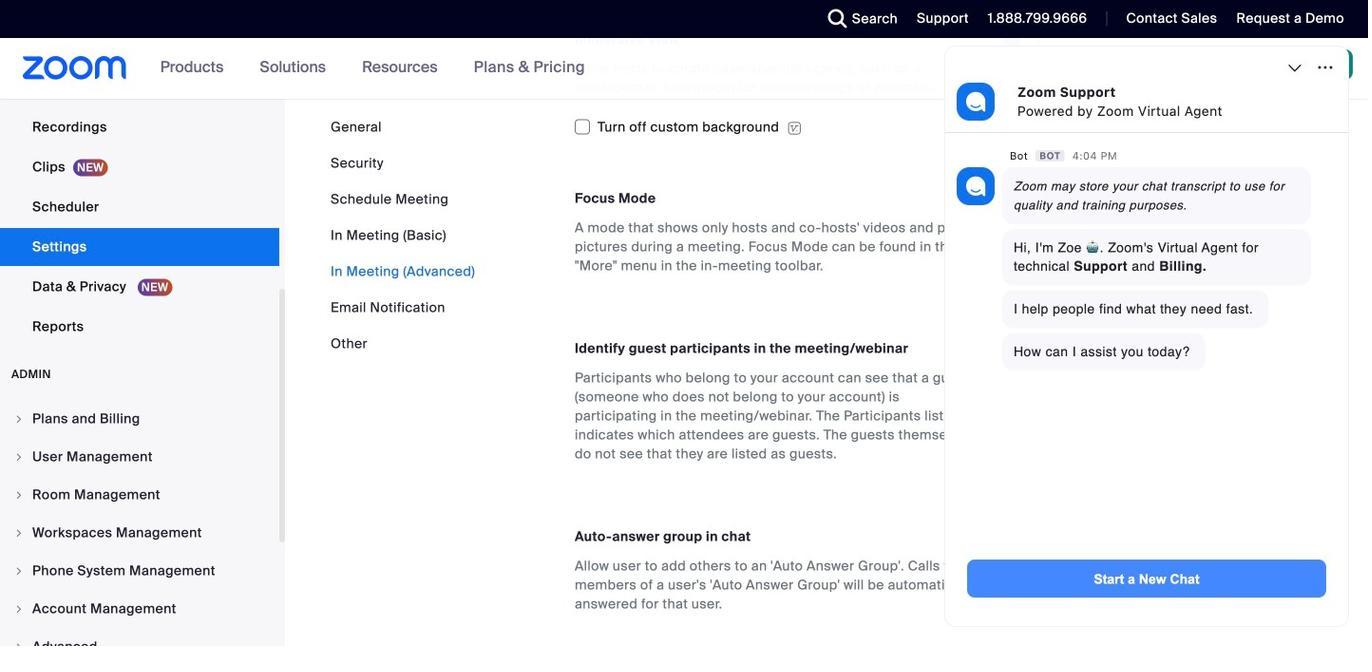 Task type: vqa. For each thing, say whether or not it's contained in the screenshot.
tab list
no



Task type: locate. For each thing, give the bounding box(es) containing it.
menu bar
[[331, 118, 475, 353]]

right image
[[13, 603, 25, 615]]

7 menu item from the top
[[0, 629, 279, 646]]

right image
[[13, 413, 25, 425], [13, 451, 25, 463], [13, 489, 25, 501], [13, 527, 25, 539], [13, 565, 25, 577], [13, 641, 25, 646]]

1 menu item from the top
[[0, 401, 279, 437]]

5 right image from the top
[[13, 565, 25, 577]]

3 right image from the top
[[13, 489, 25, 501]]

zoom logo image
[[23, 56, 127, 80]]

5 menu item from the top
[[0, 553, 279, 589]]

meetings navigation
[[971, 38, 1368, 100]]

6 menu item from the top
[[0, 591, 279, 627]]

3 menu item from the top
[[0, 477, 279, 513]]

product information navigation
[[146, 38, 599, 99]]

4 right image from the top
[[13, 527, 25, 539]]

banner
[[0, 38, 1368, 100]]

menu item
[[0, 401, 279, 437], [0, 439, 279, 475], [0, 477, 279, 513], [0, 515, 279, 551], [0, 553, 279, 589], [0, 591, 279, 627], [0, 629, 279, 646]]



Task type: describe. For each thing, give the bounding box(es) containing it.
6 right image from the top
[[13, 641, 25, 646]]

2 right image from the top
[[13, 451, 25, 463]]

side navigation navigation
[[0, 0, 285, 646]]

2 menu item from the top
[[0, 439, 279, 475]]

1 right image from the top
[[13, 413, 25, 425]]

support version for turn off custom background image
[[787, 120, 802, 137]]

personal menu menu
[[0, 0, 279, 348]]

admin menu menu
[[0, 401, 279, 646]]

4 menu item from the top
[[0, 515, 279, 551]]



